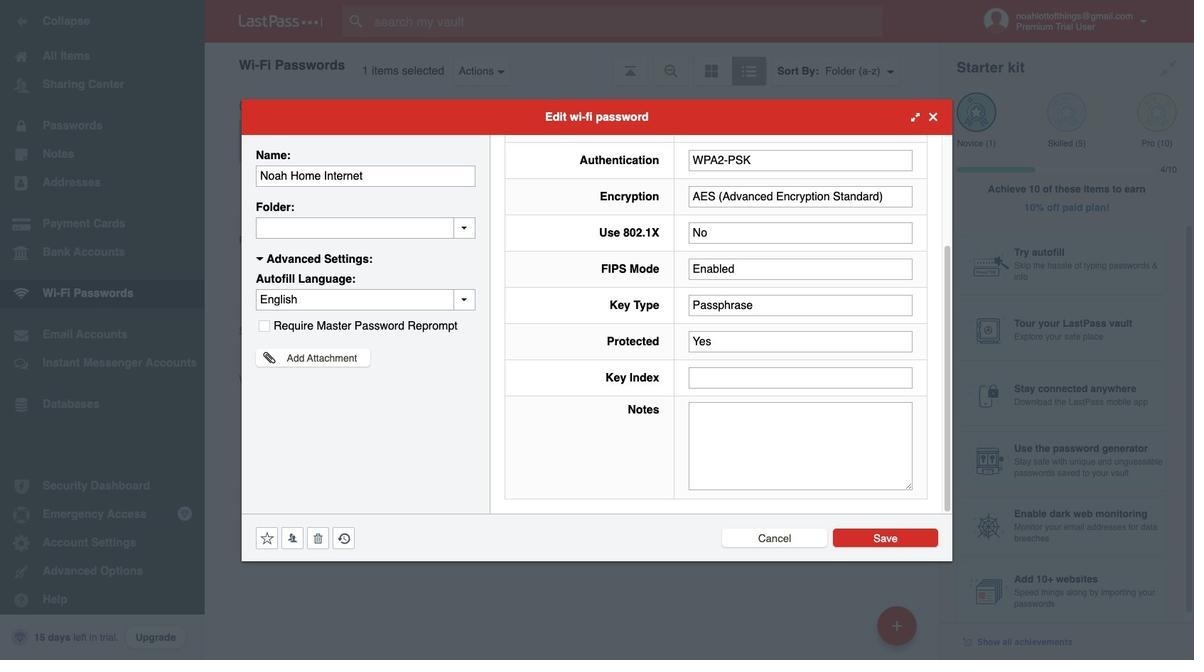Task type: vqa. For each thing, say whether or not it's contained in the screenshot.
the Main navigation navigation
yes



Task type: describe. For each thing, give the bounding box(es) containing it.
Search search field
[[343, 6, 911, 37]]

lastpass image
[[239, 15, 323, 28]]

new item image
[[892, 621, 902, 631]]

new item navigation
[[872, 602, 926, 661]]

main navigation navigation
[[0, 0, 205, 661]]



Task type: locate. For each thing, give the bounding box(es) containing it.
search my vault text field
[[343, 6, 911, 37]]

vault options navigation
[[205, 43, 940, 85]]

None text field
[[689, 150, 913, 171], [256, 165, 476, 187], [689, 222, 913, 244], [689, 295, 913, 316], [689, 331, 913, 352], [689, 402, 913, 490], [689, 150, 913, 171], [256, 165, 476, 187], [689, 222, 913, 244], [689, 295, 913, 316], [689, 331, 913, 352], [689, 402, 913, 490]]

None text field
[[689, 186, 913, 207], [256, 217, 476, 239], [689, 258, 913, 280], [689, 367, 913, 389], [689, 186, 913, 207], [256, 217, 476, 239], [689, 258, 913, 280], [689, 367, 913, 389]]

dialog
[[242, 0, 953, 561]]



